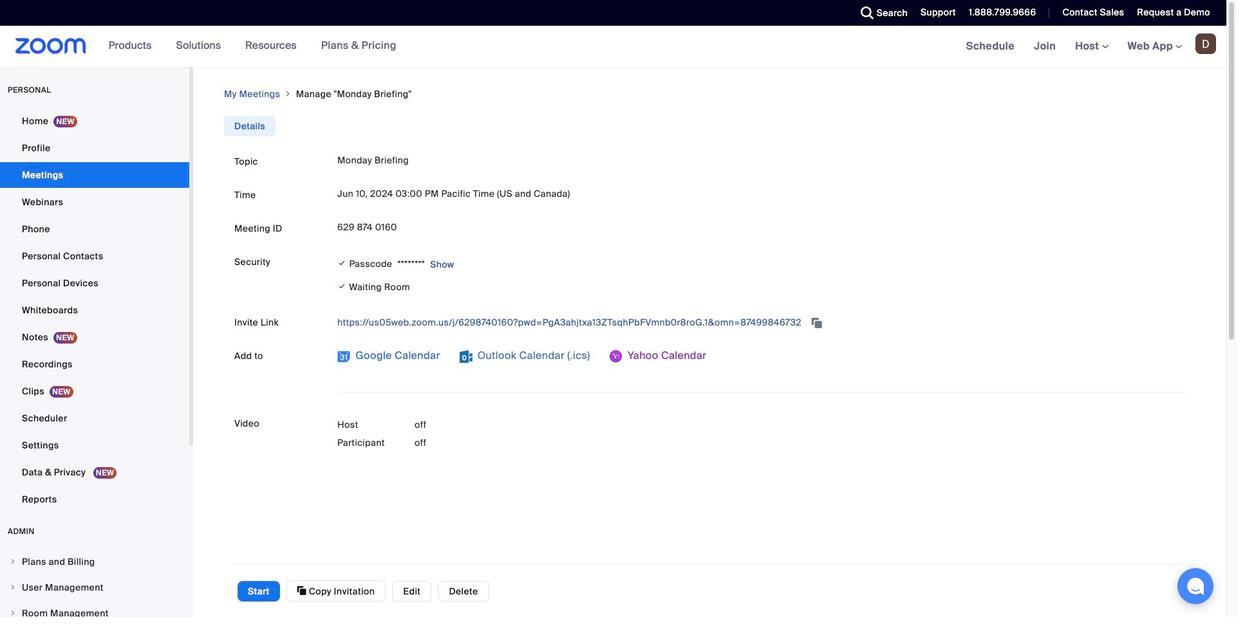 Task type: vqa. For each thing, say whether or not it's contained in the screenshot.
right image to the left
yes



Task type: describe. For each thing, give the bounding box(es) containing it.
admin menu menu
[[0, 550, 189, 617]]

meetings navigation
[[957, 26, 1227, 68]]

add to google calendar image
[[337, 350, 350, 363]]

2 checked image from the top
[[337, 280, 347, 294]]

1 menu item from the top
[[0, 550, 189, 574]]

product information navigation
[[86, 26, 406, 67]]

profile picture image
[[1196, 33, 1216, 54]]

manage monday briefing navigation
[[224, 88, 1196, 100]]

add to yahoo calendar image
[[610, 350, 622, 363]]

1 checked image from the top
[[337, 257, 347, 270]]



Task type: locate. For each thing, give the bounding box(es) containing it.
zoom logo image
[[15, 38, 86, 54]]

1 vertical spatial checked image
[[337, 280, 347, 294]]

banner
[[0, 26, 1227, 68]]

copy url image
[[810, 319, 823, 328]]

checked image
[[337, 257, 347, 270], [337, 280, 347, 294]]

copy image
[[297, 585, 306, 597]]

personal menu menu
[[0, 108, 189, 514]]

2 menu item from the top
[[0, 576, 189, 600]]

right image
[[284, 88, 292, 100], [9, 558, 17, 566], [9, 584, 17, 592], [9, 610, 17, 617]]

menu item
[[0, 550, 189, 574], [0, 576, 189, 600], [0, 601, 189, 617]]

0 vertical spatial checked image
[[337, 257, 347, 270]]

add to outlook calendar (.ics) image
[[459, 350, 472, 363]]

2 vertical spatial menu item
[[0, 601, 189, 617]]

3 menu item from the top
[[0, 601, 189, 617]]

0 vertical spatial menu item
[[0, 550, 189, 574]]

1 vertical spatial menu item
[[0, 576, 189, 600]]

manage my meeting tab control tab list
[[224, 116, 276, 137]]

open chat image
[[1187, 578, 1205, 596]]

tab
[[224, 116, 276, 137]]



